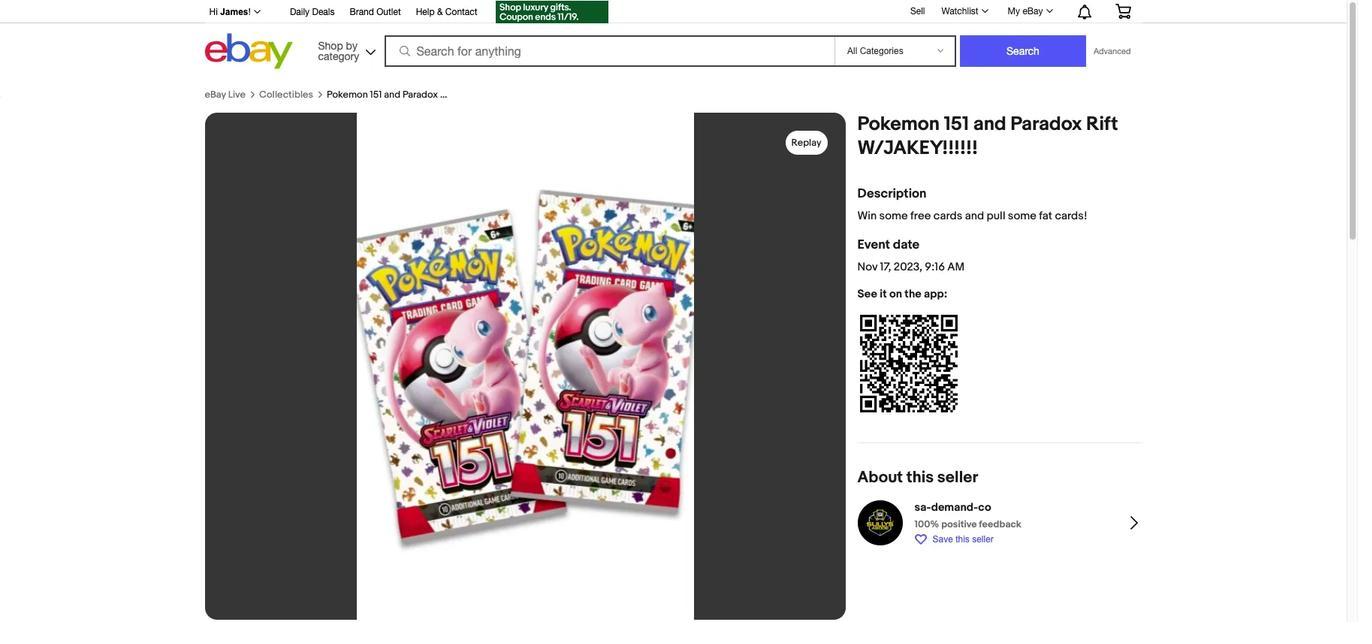 Task type: describe. For each thing, give the bounding box(es) containing it.
0 vertical spatial 151
[[370, 88, 382, 101]]

am
[[948, 260, 965, 274]]

date
[[893, 237, 920, 252]]

about this seller
[[858, 468, 979, 487]]

0 horizontal spatial ebay
[[205, 88, 226, 101]]

my ebay link
[[1000, 2, 1060, 20]]

0 horizontal spatial paradox
[[403, 88, 438, 101]]

shop by category button
[[311, 33, 379, 66]]

ebay live link
[[205, 88, 246, 101]]

event date nov 17, 2023, 9:16 am
[[858, 237, 965, 274]]

ebay live
[[205, 88, 246, 101]]

and inside description win some free cards and pull some fat cards!
[[965, 209, 984, 223]]

live
[[228, 88, 246, 101]]

description
[[858, 186, 927, 201]]

app:
[[924, 287, 948, 301]]

watchlist link
[[934, 2, 995, 20]]

0 horizontal spatial w/jakey!!!!!!
[[458, 88, 517, 101]]

2023,
[[894, 260, 923, 274]]

shop by category
[[318, 39, 359, 62]]

cards
[[934, 209, 963, 223]]

shop by category banner
[[201, 0, 1143, 88]]

100%
[[915, 518, 940, 530]]

cards!
[[1055, 209, 1088, 223]]

0 vertical spatial this
[[907, 468, 934, 487]]

9:16
[[925, 260, 945, 274]]

Search for anything text field
[[387, 37, 832, 65]]

category
[[318, 50, 359, 62]]

17,
[[880, 260, 892, 274]]

nov
[[858, 260, 878, 274]]

brand outlet
[[350, 7, 401, 17]]

&
[[437, 7, 443, 17]]

1 horizontal spatial rift
[[1087, 113, 1119, 136]]

positive
[[942, 518, 977, 530]]

by
[[346, 39, 358, 51]]

help
[[416, 7, 435, 17]]

help & contact
[[416, 7, 478, 17]]

sa-demand-co 100% positive feedback save this seller
[[915, 500, 1022, 545]]

replay
[[792, 137, 822, 149]]

sa-
[[915, 500, 932, 515]]

daily deals link
[[290, 5, 335, 21]]

on
[[890, 287, 902, 301]]

my
[[1008, 6, 1020, 17]]

daily deals
[[290, 7, 335, 17]]

shop
[[318, 39, 343, 51]]

help & contact link
[[416, 5, 478, 21]]

outlet
[[377, 7, 401, 17]]

about
[[858, 468, 903, 487]]



Task type: vqa. For each thing, say whether or not it's contained in the screenshot.
with
no



Task type: locate. For each thing, give the bounding box(es) containing it.
2 some from the left
[[1008, 209, 1037, 223]]

ebay
[[1023, 6, 1043, 17], [205, 88, 226, 101]]

0 horizontal spatial pokemon 151 and paradox rift w/jakey!!!!!!
[[327, 88, 517, 101]]

pokemon 151 and paradox rift w/jakey!!!!!!
[[327, 88, 517, 101], [858, 113, 1119, 160]]

it
[[880, 287, 887, 301]]

1 vertical spatial pokemon 151 and paradox rift w/jakey!!!!!!
[[858, 113, 1119, 160]]

seller down "feedback"
[[972, 534, 994, 545]]

0 vertical spatial and
[[384, 88, 401, 101]]

some left 'fat'
[[1008, 209, 1037, 223]]

1 horizontal spatial w/jakey!!!!!!
[[858, 137, 978, 160]]

1 vertical spatial ebay
[[205, 88, 226, 101]]

1 vertical spatial paradox
[[1011, 113, 1082, 136]]

ebay inside account navigation
[[1023, 6, 1043, 17]]

0 vertical spatial paradox
[[403, 88, 438, 101]]

pokemon down category at the left top of page
[[327, 88, 368, 101]]

ebay right my
[[1023, 6, 1043, 17]]

seller inside sa-demand-co 100% positive feedback save this seller
[[972, 534, 994, 545]]

0 vertical spatial pokemon 151 and paradox rift w/jakey!!!!!!
[[327, 88, 517, 101]]

pokemon
[[327, 88, 368, 101], [858, 113, 940, 136]]

see
[[858, 287, 878, 301]]

1 vertical spatial and
[[974, 113, 1007, 136]]

!
[[248, 7, 251, 17]]

hi james !
[[209, 7, 251, 17]]

my ebay
[[1008, 6, 1043, 17]]

1 vertical spatial seller
[[972, 534, 994, 545]]

1 horizontal spatial ebay
[[1023, 6, 1043, 17]]

feedback
[[979, 518, 1022, 530]]

your shopping cart image
[[1115, 4, 1132, 19]]

some
[[880, 209, 908, 223], [1008, 209, 1037, 223]]

paradox
[[403, 88, 438, 101], [1011, 113, 1082, 136]]

0 vertical spatial seller
[[938, 468, 979, 487]]

brand
[[350, 7, 374, 17]]

1 horizontal spatial 151
[[944, 113, 969, 136]]

hi
[[209, 7, 218, 17]]

1 vertical spatial w/jakey!!!!!!
[[858, 137, 978, 160]]

1 vertical spatial this
[[956, 534, 970, 545]]

get the coupon image
[[496, 1, 608, 23]]

event
[[858, 237, 890, 252]]

0 horizontal spatial rift
[[440, 88, 456, 101]]

this
[[907, 468, 934, 487], [956, 534, 970, 545]]

1 horizontal spatial pokemon
[[858, 113, 940, 136]]

pull
[[987, 209, 1006, 223]]

deals
[[312, 7, 335, 17]]

1 horizontal spatial paradox
[[1011, 113, 1082, 136]]

free
[[911, 209, 931, 223]]

sa demand co image
[[858, 500, 903, 545]]

account navigation
[[201, 0, 1143, 26]]

this up sa-
[[907, 468, 934, 487]]

ebay left live
[[205, 88, 226, 101]]

0 vertical spatial ebay
[[1023, 6, 1043, 17]]

sell
[[911, 6, 925, 16]]

demand-
[[932, 500, 979, 515]]

0 horizontal spatial this
[[907, 468, 934, 487]]

qrcode image
[[858, 312, 960, 415]]

save
[[933, 534, 953, 545]]

see it on the app:
[[858, 287, 948, 301]]

collectibles
[[259, 88, 313, 101]]

fat
[[1039, 209, 1053, 223]]

this inside sa-demand-co 100% positive feedback save this seller
[[956, 534, 970, 545]]

1 some from the left
[[880, 209, 908, 223]]

description win some free cards and pull some fat cards!
[[858, 186, 1088, 223]]

none submit inside shop by category banner
[[960, 35, 1087, 67]]

sell link
[[904, 6, 932, 16]]

1 vertical spatial pokemon
[[858, 113, 940, 136]]

1 vertical spatial rift
[[1087, 113, 1119, 136]]

this down positive
[[956, 534, 970, 545]]

james
[[220, 7, 248, 17]]

the
[[905, 287, 922, 301]]

save this seller button
[[915, 533, 994, 545]]

0 vertical spatial w/jakey!!!!!!
[[458, 88, 517, 101]]

seller
[[938, 468, 979, 487], [972, 534, 994, 545]]

0 vertical spatial rift
[[440, 88, 456, 101]]

1 vertical spatial 151
[[944, 113, 969, 136]]

w/jakey!!!!!!
[[458, 88, 517, 101], [858, 137, 978, 160]]

0 horizontal spatial some
[[880, 209, 908, 223]]

None submit
[[960, 35, 1087, 67]]

0 vertical spatial pokemon
[[327, 88, 368, 101]]

collectibles link
[[259, 88, 313, 101]]

1 horizontal spatial this
[[956, 534, 970, 545]]

pokemon 151 and paradox rift w/jakey!!!!!! link
[[327, 88, 517, 101]]

151
[[370, 88, 382, 101], [944, 113, 969, 136]]

pokemon up description
[[858, 113, 940, 136]]

some down description
[[880, 209, 908, 223]]

daily
[[290, 7, 310, 17]]

co
[[979, 500, 992, 515]]

2 vertical spatial and
[[965, 209, 984, 223]]

1 horizontal spatial pokemon 151 and paradox rift w/jakey!!!!!!
[[858, 113, 1119, 160]]

1 horizontal spatial some
[[1008, 209, 1037, 223]]

0 horizontal spatial 151
[[370, 88, 382, 101]]

advanced link
[[1087, 36, 1139, 66]]

seller up demand-
[[938, 468, 979, 487]]

watchlist
[[942, 6, 979, 17]]

win
[[858, 209, 877, 223]]

advanced
[[1094, 47, 1131, 56]]

and
[[384, 88, 401, 101], [974, 113, 1007, 136], [965, 209, 984, 223]]

rift
[[440, 88, 456, 101], [1087, 113, 1119, 136]]

brand outlet link
[[350, 5, 401, 21]]

0 horizontal spatial pokemon
[[327, 88, 368, 101]]

contact
[[445, 7, 478, 17]]



